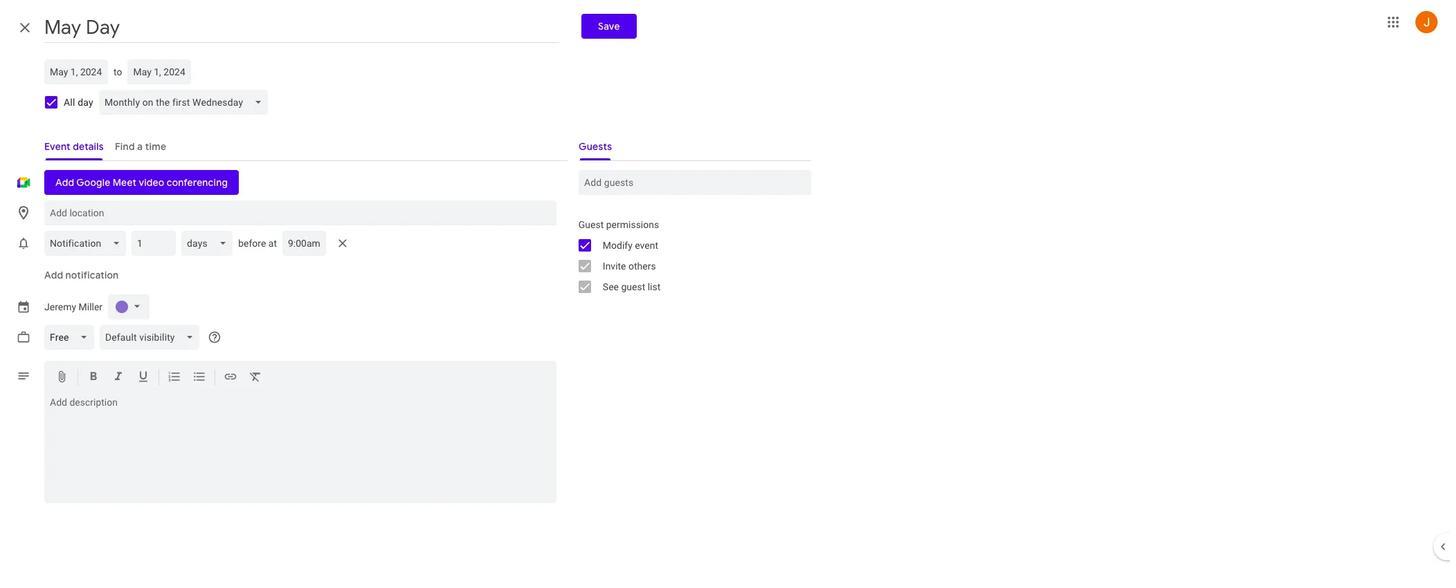 Task type: vqa. For each thing, say whether or not it's contained in the screenshot.
Insert link image
yes



Task type: describe. For each thing, give the bounding box(es) containing it.
the day before at 9am element
[[44, 228, 354, 259]]

add
[[44, 269, 63, 282]]

Days in advance for notification number field
[[137, 231, 171, 256]]

Description text field
[[44, 397, 556, 501]]

before at
[[238, 238, 277, 249]]

End date text field
[[133, 64, 186, 80]]

bulleted list image
[[192, 370, 206, 386]]

others
[[629, 261, 656, 272]]

modify event
[[603, 240, 658, 251]]

add notification
[[44, 269, 119, 282]]

all
[[64, 97, 75, 108]]

guest
[[621, 282, 645, 293]]

jeremy
[[44, 302, 76, 313]]

permissions
[[606, 219, 659, 231]]

guest permissions
[[579, 219, 659, 231]]

before
[[238, 238, 266, 249]]

formatting options toolbar
[[44, 361, 556, 395]]

all day
[[64, 97, 93, 108]]

jeremy miller
[[44, 302, 103, 313]]

event
[[635, 240, 658, 251]]

Location text field
[[50, 201, 551, 226]]

modify
[[603, 240, 633, 251]]

add notification button
[[39, 259, 124, 292]]

numbered list image
[[168, 370, 181, 386]]



Task type: locate. For each thing, give the bounding box(es) containing it.
Guests text field
[[584, 170, 806, 195]]

italic image
[[111, 370, 125, 386]]

insert link image
[[224, 370, 237, 386]]

miller
[[79, 302, 103, 313]]

group
[[568, 215, 811, 298]]

save button
[[582, 14, 637, 39]]

invite
[[603, 261, 626, 272]]

underline image
[[136, 370, 150, 386]]

bold image
[[87, 370, 100, 386]]

remove formatting image
[[249, 370, 262, 386]]

Title text field
[[44, 12, 560, 43]]

None field
[[99, 90, 273, 115], [44, 231, 132, 256], [182, 231, 238, 256], [44, 325, 99, 350], [99, 325, 205, 350], [99, 90, 273, 115], [44, 231, 132, 256], [182, 231, 238, 256], [44, 325, 99, 350], [99, 325, 205, 350]]

Time of day text field
[[288, 237, 321, 251]]

guest
[[579, 219, 604, 231]]

list
[[648, 282, 661, 293]]

notification
[[65, 269, 119, 282]]

save
[[598, 20, 620, 33]]

see guest list
[[603, 282, 661, 293]]

see
[[603, 282, 619, 293]]

at
[[268, 238, 277, 249]]

Start date text field
[[50, 64, 102, 80]]

invite others
[[603, 261, 656, 272]]

to
[[114, 66, 122, 78]]

group containing guest permissions
[[568, 215, 811, 298]]

day
[[78, 97, 93, 108]]



